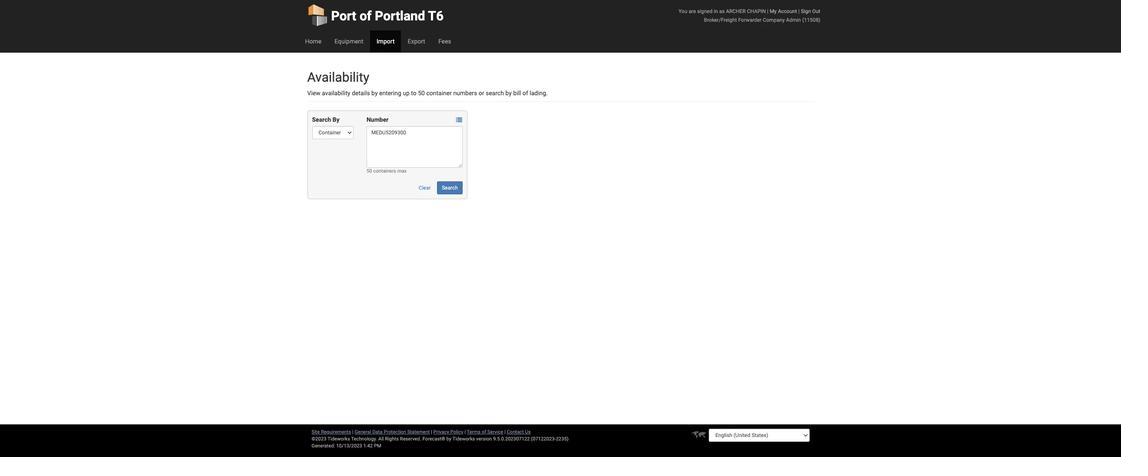 Task type: locate. For each thing, give the bounding box(es) containing it.
show list image
[[456, 117, 462, 123]]

2 vertical spatial of
[[482, 429, 486, 435]]

admin
[[786, 17, 801, 23]]

50 containers max
[[367, 168, 407, 174]]

sign
[[801, 8, 811, 14]]

2 horizontal spatial of
[[523, 90, 528, 97]]

version
[[476, 436, 492, 442]]

you are signed in as archer chapin | my account | sign out broker/freight forwarder company admin (11508)
[[679, 8, 820, 23]]

containers
[[373, 168, 396, 174]]

by down privacy policy link
[[446, 436, 451, 442]]

export button
[[401, 30, 432, 52]]

contact
[[507, 429, 524, 435]]

all
[[378, 436, 384, 442]]

fees button
[[432, 30, 458, 52]]

of right bill
[[523, 90, 528, 97]]

chapin
[[747, 8, 766, 14]]

details
[[352, 90, 370, 97]]

forecast®
[[422, 436, 445, 442]]

0 vertical spatial 50
[[418, 90, 425, 97]]

1 horizontal spatial of
[[482, 429, 486, 435]]

rights
[[385, 436, 399, 442]]

0 horizontal spatial of
[[360, 8, 372, 23]]

privacy policy link
[[433, 429, 463, 435]]

search
[[312, 116, 331, 123], [442, 185, 458, 191]]

home
[[305, 38, 321, 45]]

| left my
[[767, 8, 768, 14]]

sign out link
[[801, 8, 820, 14]]

by left bill
[[505, 90, 512, 97]]

in
[[714, 8, 718, 14]]

search right clear
[[442, 185, 458, 191]]

of right port
[[360, 8, 372, 23]]

view
[[307, 90, 320, 97]]

entering
[[379, 90, 401, 97]]

of up version
[[482, 429, 486, 435]]

1 vertical spatial 50
[[367, 168, 372, 174]]

by
[[333, 116, 340, 123]]

by inside site requirements | general data protection statement | privacy policy | terms of service | contact us ©2023 tideworks technology. all rights reserved. forecast® by tideworks version 9.5.0.202307122 (07122023-2235) generated: 10/13/2023 1:42 pm
[[446, 436, 451, 442]]

of
[[360, 8, 372, 23], [523, 90, 528, 97], [482, 429, 486, 435]]

(11508)
[[802, 17, 820, 23]]

broker/freight
[[704, 17, 737, 23]]

data
[[372, 429, 383, 435]]

|
[[767, 8, 768, 14], [798, 8, 800, 14], [352, 429, 353, 435], [431, 429, 432, 435], [465, 429, 466, 435], [504, 429, 506, 435]]

search inside search button
[[442, 185, 458, 191]]

us
[[525, 429, 531, 435]]

protection
[[384, 429, 406, 435]]

0 vertical spatial of
[[360, 8, 372, 23]]

1:42
[[363, 443, 373, 449]]

0 horizontal spatial search
[[312, 116, 331, 123]]

50 left containers
[[367, 168, 372, 174]]

technology.
[[351, 436, 377, 442]]

requirements
[[321, 429, 351, 435]]

9.5.0.202307122
[[493, 436, 530, 442]]

max
[[397, 168, 407, 174]]

lading.
[[530, 90, 548, 97]]

1 horizontal spatial search
[[442, 185, 458, 191]]

you
[[679, 8, 687, 14]]

service
[[487, 429, 503, 435]]

0 vertical spatial search
[[312, 116, 331, 123]]

| left the "general"
[[352, 429, 353, 435]]

Number text field
[[367, 126, 463, 168]]

50 right to in the top of the page
[[418, 90, 425, 97]]

equipment
[[334, 38, 364, 45]]

search by
[[312, 116, 340, 123]]

clear
[[419, 185, 431, 191]]

reserved.
[[400, 436, 421, 442]]

search left by
[[312, 116, 331, 123]]

by right 'details'
[[371, 90, 378, 97]]

| left sign
[[798, 8, 800, 14]]

1 horizontal spatial by
[[446, 436, 451, 442]]

to
[[411, 90, 417, 97]]

1 vertical spatial search
[[442, 185, 458, 191]]

by
[[371, 90, 378, 97], [505, 90, 512, 97], [446, 436, 451, 442]]

availability
[[322, 90, 350, 97]]

0 horizontal spatial 50
[[367, 168, 372, 174]]

signed
[[697, 8, 713, 14]]

policy
[[450, 429, 463, 435]]

search button
[[437, 181, 463, 194]]

50
[[418, 90, 425, 97], [367, 168, 372, 174]]

10/13/2023
[[336, 443, 362, 449]]

clear button
[[414, 181, 436, 194]]

(07122023-
[[531, 436, 556, 442]]

0 horizontal spatial by
[[371, 90, 378, 97]]

equipment button
[[328, 30, 370, 52]]

site requirements | general data protection statement | privacy policy | terms of service | contact us ©2023 tideworks technology. all rights reserved. forecast® by tideworks version 9.5.0.202307122 (07122023-2235) generated: 10/13/2023 1:42 pm
[[312, 429, 569, 449]]

privacy
[[433, 429, 449, 435]]

my account link
[[770, 8, 797, 14]]

fees
[[438, 38, 451, 45]]



Task type: describe. For each thing, give the bounding box(es) containing it.
tideworks
[[453, 436, 475, 442]]

or
[[479, 90, 484, 97]]

generated:
[[312, 443, 335, 449]]

statement
[[407, 429, 430, 435]]

view availability details by entering up to 50 container numbers or search by bill of lading.
[[307, 90, 548, 97]]

general data protection statement link
[[355, 429, 430, 435]]

site requirements link
[[312, 429, 351, 435]]

number
[[367, 116, 388, 123]]

import
[[377, 38, 395, 45]]

portland
[[375, 8, 425, 23]]

contact us link
[[507, 429, 531, 435]]

2235)
[[556, 436, 569, 442]]

numbers
[[453, 90, 477, 97]]

1 horizontal spatial 50
[[418, 90, 425, 97]]

port of portland t6
[[331, 8, 444, 23]]

forwarder
[[738, 17, 762, 23]]

of inside site requirements | general data protection statement | privacy policy | terms of service | contact us ©2023 tideworks technology. all rights reserved. forecast® by tideworks version 9.5.0.202307122 (07122023-2235) generated: 10/13/2023 1:42 pm
[[482, 429, 486, 435]]

| up forecast®
[[431, 429, 432, 435]]

home button
[[299, 30, 328, 52]]

terms of service link
[[467, 429, 503, 435]]

©2023 tideworks
[[312, 436, 350, 442]]

as
[[719, 8, 725, 14]]

search
[[486, 90, 504, 97]]

terms
[[467, 429, 481, 435]]

company
[[763, 17, 785, 23]]

| up tideworks
[[465, 429, 466, 435]]

port of portland t6 link
[[307, 0, 444, 30]]

my
[[770, 8, 777, 14]]

2 horizontal spatial by
[[505, 90, 512, 97]]

1 vertical spatial of
[[523, 90, 528, 97]]

port
[[331, 8, 356, 23]]

import button
[[370, 30, 401, 52]]

up
[[403, 90, 410, 97]]

general
[[355, 429, 371, 435]]

are
[[689, 8, 696, 14]]

out
[[812, 8, 820, 14]]

availability
[[307, 70, 369, 85]]

search for search by
[[312, 116, 331, 123]]

pm
[[374, 443, 381, 449]]

bill
[[513, 90, 521, 97]]

container
[[426, 90, 452, 97]]

site
[[312, 429, 320, 435]]

export
[[408, 38, 425, 45]]

account
[[778, 8, 797, 14]]

| up 9.5.0.202307122
[[504, 429, 506, 435]]

t6
[[428, 8, 444, 23]]

search for search
[[442, 185, 458, 191]]

archer
[[726, 8, 746, 14]]



